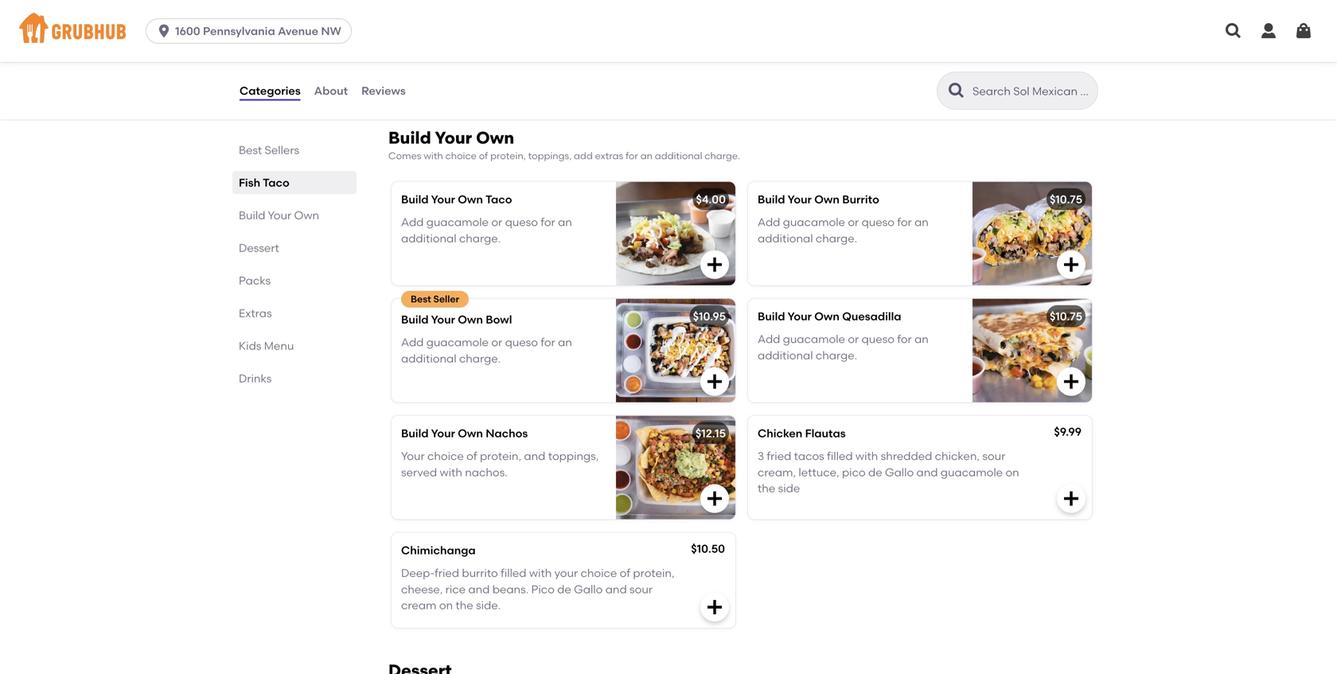 Task type: locate. For each thing, give the bounding box(es) containing it.
add down build your own quesadilla
[[758, 332, 780, 346]]

on inside deep-fried burrito filled with your choice of protein, cheese, rice and beans. pico de gallo and sour cream on the side.
[[439, 599, 453, 612]]

the down cream,
[[758, 482, 775, 495]]

toppings, inside the build your own comes with choice of protein, toppings, add extras for an additional charge.
[[528, 150, 572, 161]]

1 vertical spatial sour
[[630, 582, 653, 596]]

and down nachos
[[524, 449, 545, 463]]

add
[[401, 215, 424, 229], [758, 215, 780, 229], [758, 332, 780, 346], [401, 335, 424, 349]]

add down build your own burrito at the top right of page
[[758, 215, 780, 229]]

1 horizontal spatial taco
[[485, 193, 512, 206]]

1 vertical spatial filled
[[501, 566, 526, 580]]

de right pico
[[868, 465, 882, 479]]

with for own
[[424, 150, 443, 161]]

build your own
[[239, 209, 319, 222]]

0 horizontal spatial the
[[456, 599, 473, 612]]

add guacamole or queso for an additional charge.
[[401, 215, 572, 245], [758, 215, 929, 245], [758, 332, 929, 362], [401, 335, 572, 365]]

choice down build your own nachos
[[427, 449, 464, 463]]

of inside the build your own comes with choice of protein, toppings, add extras for an additional charge.
[[479, 150, 488, 161]]

1 horizontal spatial sour
[[982, 449, 1005, 463]]

fried
[[767, 449, 791, 463], [435, 566, 459, 580]]

0 vertical spatial of
[[479, 150, 488, 161]]

0 vertical spatial fried
[[767, 449, 791, 463]]

or for quesadilla
[[848, 332, 859, 346]]

charge. up $4.00
[[705, 150, 740, 161]]

additional for build your own taco
[[401, 231, 456, 245]]

the down rice
[[456, 599, 473, 612]]

0 vertical spatial $10.75
[[1050, 193, 1082, 206]]

about button
[[313, 62, 349, 119]]

tacos
[[794, 449, 824, 463]]

additional down build your own burrito at the top right of page
[[758, 231, 813, 245]]

and down burrito
[[468, 582, 490, 596]]

and
[[524, 449, 545, 463], [916, 465, 938, 479], [468, 582, 490, 596], [605, 582, 627, 596]]

shredded
[[881, 449, 932, 463]]

1 vertical spatial $10.75
[[1050, 310, 1082, 323]]

build up served
[[401, 427, 429, 440]]

de
[[868, 465, 882, 479], [557, 582, 571, 596]]

0 vertical spatial on
[[1005, 465, 1019, 479]]

$10.75
[[1050, 193, 1082, 206], [1050, 310, 1082, 323]]

nw
[[321, 24, 341, 38]]

1600 pennsylvania avenue nw button
[[146, 18, 358, 44]]

of up nachos.
[[466, 449, 477, 463]]

add guacamole or queso for an additional charge. down burrito
[[758, 215, 929, 245]]

0 vertical spatial choice
[[445, 150, 477, 161]]

charge. down build your own taco
[[459, 231, 501, 245]]

your
[[435, 128, 472, 148], [431, 193, 455, 206], [788, 193, 812, 206], [268, 209, 291, 222], [788, 310, 812, 323], [431, 313, 455, 326], [431, 427, 455, 440], [401, 449, 425, 463]]

of up build your own taco
[[479, 150, 488, 161]]

charge.
[[705, 150, 740, 161], [459, 231, 501, 245], [816, 231, 857, 245], [816, 348, 857, 362], [459, 352, 501, 365]]

queso for build your own burrito
[[862, 215, 895, 229]]

add guacamole or queso for an additional charge. for burrito
[[758, 215, 929, 245]]

fried up cream,
[[767, 449, 791, 463]]

comes
[[388, 150, 421, 161]]

charge. for build your own bowl
[[459, 352, 501, 365]]

cheese,
[[401, 582, 443, 596]]

build inside the build your own comes with choice of protein, toppings, add extras for an additional charge.
[[388, 128, 431, 148]]

fish
[[239, 176, 260, 189]]

additional
[[655, 150, 702, 161], [401, 231, 456, 245], [758, 231, 813, 245], [758, 348, 813, 362], [401, 352, 456, 365]]

1 vertical spatial of
[[466, 449, 477, 463]]

build your own taco
[[401, 193, 512, 206]]

gallo
[[885, 465, 914, 479], [574, 582, 603, 596]]

an
[[640, 150, 653, 161], [558, 215, 572, 229], [914, 215, 929, 229], [914, 332, 929, 346], [558, 335, 572, 349]]

$10.75 for build your own quesadilla
[[1050, 310, 1082, 323]]

guacamole for taco
[[426, 215, 489, 229]]

seller
[[433, 293, 459, 305]]

guacamole down build your own taco
[[426, 215, 489, 229]]

fried up rice
[[435, 566, 459, 580]]

cream
[[401, 599, 436, 612]]

pico
[[842, 465, 866, 479]]

guacamole down build your own burrito at the top right of page
[[783, 215, 845, 229]]

sour inside 3 fried tacos filled with shredded chicken, sour cream, lettuce, pico de gallo and guacamole on the side
[[982, 449, 1005, 463]]

0 vertical spatial gallo
[[885, 465, 914, 479]]

own for build your own nachos
[[458, 427, 483, 440]]

1 horizontal spatial fried
[[767, 449, 791, 463]]

0 vertical spatial the
[[758, 482, 775, 495]]

2 vertical spatial protein,
[[633, 566, 675, 580]]

protein,
[[490, 150, 526, 161], [480, 449, 521, 463], [633, 566, 675, 580]]

filled inside 3 fried tacos filled with shredded chicken, sour cream, lettuce, pico de gallo and guacamole on the side
[[827, 449, 853, 463]]

queso down build your own taco
[[505, 215, 538, 229]]

charge. for build your own burrito
[[816, 231, 857, 245]]

additional down the build your own bowl
[[401, 352, 456, 365]]

1 horizontal spatial de
[[868, 465, 882, 479]]

toppings,
[[528, 150, 572, 161], [548, 449, 599, 463]]

choice up build your own taco
[[445, 150, 477, 161]]

1 horizontal spatial of
[[479, 150, 488, 161]]

additional down build your own quesadilla
[[758, 348, 813, 362]]

nachos
[[486, 427, 528, 440]]

build your own burrito image
[[973, 182, 1092, 285]]

add down build your own taco
[[401, 215, 424, 229]]

or down the quesadilla
[[848, 332, 859, 346]]

and inside 3 fried tacos filled with shredded chicken, sour cream, lettuce, pico de gallo and guacamole on the side
[[916, 465, 938, 479]]

build right $4.00
[[758, 193, 785, 206]]

for
[[626, 150, 638, 161], [541, 215, 555, 229], [897, 215, 912, 229], [897, 332, 912, 346], [541, 335, 555, 349]]

1 vertical spatial protein,
[[480, 449, 521, 463]]

queso for build your own bowl
[[505, 335, 538, 349]]

add guacamole or queso for an additional charge. down build your own taco
[[401, 215, 572, 245]]

own
[[476, 128, 514, 148], [458, 193, 483, 206], [814, 193, 840, 206], [294, 209, 319, 222], [814, 310, 840, 323], [458, 313, 483, 326], [458, 427, 483, 440]]

1 horizontal spatial on
[[1005, 465, 1019, 479]]

de down your
[[557, 582, 571, 596]]

1 vertical spatial de
[[557, 582, 571, 596]]

categories
[[240, 84, 301, 97]]

and down the shredded
[[916, 465, 938, 479]]

on
[[1005, 465, 1019, 479], [439, 599, 453, 612]]

additional for build your own bowl
[[401, 352, 456, 365]]

toppings, inside your choice of protein, and toppings, served with nachos.
[[548, 449, 599, 463]]

choice right your
[[581, 566, 617, 580]]

charge. down build your own burrito at the top right of page
[[816, 231, 857, 245]]

drinks
[[239, 372, 272, 385]]

filled up pico
[[827, 449, 853, 463]]

svg image
[[1259, 21, 1278, 41], [1294, 21, 1313, 41], [705, 65, 724, 84], [705, 255, 724, 274]]

taco
[[263, 176, 289, 189], [485, 193, 512, 206]]

filled
[[827, 449, 853, 463], [501, 566, 526, 580]]

with
[[424, 150, 443, 161], [855, 449, 878, 463], [440, 465, 462, 479], [529, 566, 552, 580]]

dessert
[[239, 241, 279, 255]]

choice
[[445, 150, 477, 161], [427, 449, 464, 463], [581, 566, 617, 580]]

for for build your own bowl
[[541, 335, 555, 349]]

charge. down build your own quesadilla
[[816, 348, 857, 362]]

filled inside deep-fried burrito filled with your choice of protein, cheese, rice and beans. pico de gallo and sour cream on the side.
[[501, 566, 526, 580]]

guacamole for burrito
[[783, 215, 845, 229]]

best for best seller
[[411, 293, 431, 305]]

1 vertical spatial choice
[[427, 449, 464, 463]]

queso down bowl
[[505, 335, 538, 349]]

add for build your own taco
[[401, 215, 424, 229]]

1 vertical spatial the
[[456, 599, 473, 612]]

guacamole down build your own quesadilla
[[783, 332, 845, 346]]

add guacamole or queso for an additional charge. down bowl
[[401, 335, 572, 365]]

your inside the build your own comes with choice of protein, toppings, add extras for an additional charge.
[[435, 128, 472, 148]]

your choice of protein, and toppings, served with nachos.
[[401, 449, 599, 479]]

chicken flautas
[[758, 427, 846, 440]]

of
[[479, 150, 488, 161], [466, 449, 477, 463], [620, 566, 630, 580]]

additional up $4.00
[[655, 150, 702, 161]]

2 vertical spatial of
[[620, 566, 630, 580]]

an for build your own quesadilla
[[914, 332, 929, 346]]

sour inside deep-fried burrito filled with your choice of protein, cheese, rice and beans. pico de gallo and sour cream on the side.
[[630, 582, 653, 596]]

fried inside deep-fried burrito filled with your choice of protein, cheese, rice and beans. pico de gallo and sour cream on the side.
[[435, 566, 459, 580]]

0 horizontal spatial filled
[[501, 566, 526, 580]]

add guacamole or queso for an additional charge. down build your own quesadilla
[[758, 332, 929, 362]]

with inside deep-fried burrito filled with your choice of protein, cheese, rice and beans. pico de gallo and sour cream on the side.
[[529, 566, 552, 580]]

extras
[[595, 150, 623, 161]]

gallo down the shredded
[[885, 465, 914, 479]]

build your own quesadilla image
[[973, 299, 1092, 402]]

0 vertical spatial toppings,
[[528, 150, 572, 161]]

best
[[239, 143, 262, 157], [411, 293, 431, 305]]

guacamole for bowl
[[426, 335, 489, 349]]

1 horizontal spatial gallo
[[885, 465, 914, 479]]

0 vertical spatial de
[[868, 465, 882, 479]]

0 horizontal spatial fried
[[435, 566, 459, 580]]

build your own nachos
[[401, 427, 528, 440]]

fried inside 3 fried tacos filled with shredded chicken, sour cream, lettuce, pico de gallo and guacamole on the side
[[767, 449, 791, 463]]

extras
[[239, 306, 272, 320]]

best sellers
[[239, 143, 299, 157]]

guacamole down the build your own bowl
[[426, 335, 489, 349]]

1 horizontal spatial filled
[[827, 449, 853, 463]]

0 vertical spatial protein,
[[490, 150, 526, 161]]

0 vertical spatial sour
[[982, 449, 1005, 463]]

0 horizontal spatial sour
[[630, 582, 653, 596]]

charge. down bowl
[[459, 352, 501, 365]]

lettuce,
[[799, 465, 839, 479]]

an for build your own taco
[[558, 215, 572, 229]]

or down build your own taco
[[491, 215, 502, 229]]

1 horizontal spatial best
[[411, 293, 431, 305]]

of right your
[[620, 566, 630, 580]]

add down best seller
[[401, 335, 424, 349]]

best seller
[[411, 293, 459, 305]]

de inside 3 fried tacos filled with shredded chicken, sour cream, lettuce, pico de gallo and guacamole on the side
[[868, 465, 882, 479]]

kids menu
[[239, 339, 294, 353]]

queso down the quesadilla
[[862, 332, 895, 346]]

0 vertical spatial taco
[[263, 176, 289, 189]]

2 horizontal spatial of
[[620, 566, 630, 580]]

with for tacos
[[855, 449, 878, 463]]

queso
[[505, 215, 538, 229], [862, 215, 895, 229], [862, 332, 895, 346], [505, 335, 538, 349]]

pennsylvania
[[203, 24, 275, 38]]

build down 'fish'
[[239, 209, 265, 222]]

choice inside the build your own comes with choice of protein, toppings, add extras for an additional charge.
[[445, 150, 477, 161]]

protein, inside deep-fried burrito filled with your choice of protein, cheese, rice and beans. pico de gallo and sour cream on the side.
[[633, 566, 675, 580]]

fried for 3
[[767, 449, 791, 463]]

side.
[[476, 599, 501, 612]]

build up comes
[[388, 128, 431, 148]]

build down best seller
[[401, 313, 429, 326]]

0 vertical spatial best
[[239, 143, 262, 157]]

0 horizontal spatial on
[[439, 599, 453, 612]]

guacamole down chicken, in the bottom right of the page
[[941, 465, 1003, 479]]

or
[[491, 215, 502, 229], [848, 215, 859, 229], [848, 332, 859, 346], [491, 335, 502, 349]]

on inside 3 fried tacos filled with shredded chicken, sour cream, lettuce, pico de gallo and guacamole on the side
[[1005, 465, 1019, 479]]

svg image
[[1224, 21, 1243, 41], [156, 23, 172, 39], [1062, 255, 1081, 274], [705, 372, 724, 391], [1062, 372, 1081, 391], [705, 489, 724, 508], [1062, 489, 1081, 508], [705, 598, 724, 617]]

reviews button
[[361, 62, 406, 119]]

for for build your own quesadilla
[[897, 332, 912, 346]]

2 $10.75 from the top
[[1050, 310, 1082, 323]]

rice
[[445, 582, 466, 596]]

filled up beans.
[[501, 566, 526, 580]]

sour
[[982, 449, 1005, 463], [630, 582, 653, 596]]

queso down burrito
[[862, 215, 895, 229]]

add guacamole or queso for an additional charge. for taco
[[401, 215, 572, 245]]

flautas
[[805, 427, 846, 440]]

an inside the build your own comes with choice of protein, toppings, add extras for an additional charge.
[[640, 150, 653, 161]]

1 vertical spatial best
[[411, 293, 431, 305]]

build down comes
[[401, 193, 429, 206]]

best left seller
[[411, 293, 431, 305]]

1 horizontal spatial the
[[758, 482, 775, 495]]

for for build your own taco
[[541, 215, 555, 229]]

1 vertical spatial toppings,
[[548, 449, 599, 463]]

served
[[401, 465, 437, 479]]

charge. for build your own taco
[[459, 231, 501, 245]]

charge. inside the build your own comes with choice of protein, toppings, add extras for an additional charge.
[[705, 150, 740, 161]]

own inside the build your own comes with choice of protein, toppings, add extras for an additional charge.
[[476, 128, 514, 148]]

1 $10.75 from the top
[[1050, 193, 1082, 206]]

or down bowl
[[491, 335, 502, 349]]

guacamole
[[426, 215, 489, 229], [783, 215, 845, 229], [783, 332, 845, 346], [426, 335, 489, 349], [941, 465, 1003, 479]]

additional down build your own taco
[[401, 231, 456, 245]]

build right $10.95
[[758, 310, 785, 323]]

gallo down your
[[574, 582, 603, 596]]

build
[[388, 128, 431, 148], [401, 193, 429, 206], [758, 193, 785, 206], [239, 209, 265, 222], [758, 310, 785, 323], [401, 313, 429, 326], [401, 427, 429, 440]]

1 vertical spatial fried
[[435, 566, 459, 580]]

best left sellers
[[239, 143, 262, 157]]

the
[[758, 482, 775, 495], [456, 599, 473, 612]]

0 horizontal spatial best
[[239, 143, 262, 157]]

0 vertical spatial filled
[[827, 449, 853, 463]]

the inside deep-fried burrito filled with your choice of protein, cheese, rice and beans. pico de gallo and sour cream on the side.
[[456, 599, 473, 612]]

0 horizontal spatial of
[[466, 449, 477, 463]]

0 horizontal spatial gallo
[[574, 582, 603, 596]]

$9.99
[[1054, 425, 1082, 439]]

1 vertical spatial on
[[439, 599, 453, 612]]

1 vertical spatial taco
[[485, 193, 512, 206]]

with inside the build your own comes with choice of protein, toppings, add extras for an additional charge.
[[424, 150, 443, 161]]

build for build your own quesadilla
[[758, 310, 785, 323]]

your for build your own comes with choice of protein, toppings, add extras for an additional charge.
[[435, 128, 472, 148]]

or down burrito
[[848, 215, 859, 229]]

own for build your own
[[294, 209, 319, 222]]

deep-
[[401, 566, 435, 580]]

2 vertical spatial choice
[[581, 566, 617, 580]]

with inside 3 fried tacos filled with shredded chicken, sour cream, lettuce, pico de gallo and guacamole on the side
[[855, 449, 878, 463]]

0 horizontal spatial de
[[557, 582, 571, 596]]

1 vertical spatial gallo
[[574, 582, 603, 596]]

reviews
[[361, 84, 406, 97]]

of inside your choice of protein, and toppings, served with nachos.
[[466, 449, 477, 463]]



Task type: vqa. For each thing, say whether or not it's contained in the screenshot.
SOUR
yes



Task type: describe. For each thing, give the bounding box(es) containing it.
build your own quesadilla
[[758, 310, 901, 323]]

beans.
[[492, 582, 529, 596]]

build your own nachos image
[[616, 416, 735, 519]]

build for build your own nachos
[[401, 427, 429, 440]]

packs
[[239, 274, 271, 287]]

protein, inside the build your own comes with choice of protein, toppings, add extras for an additional charge.
[[490, 150, 526, 161]]

add guacamole or queso for an additional charge. for bowl
[[401, 335, 572, 365]]

queso for build your own quesadilla
[[862, 332, 895, 346]]

chicken,
[[935, 449, 980, 463]]

gallo inside deep-fried burrito filled with your choice of protein, cheese, rice and beans. pico de gallo and sour cream on the side.
[[574, 582, 603, 596]]

your inside your choice of protein, and toppings, served with nachos.
[[401, 449, 425, 463]]

nachos.
[[465, 465, 507, 479]]

1600 pennsylvania avenue nw
[[175, 24, 341, 38]]

queso for build your own taco
[[505, 215, 538, 229]]

an for build your own burrito
[[914, 215, 929, 229]]

burrito
[[462, 566, 498, 580]]

own for build your own bowl
[[458, 313, 483, 326]]

add for build your own quesadilla
[[758, 332, 780, 346]]

quesadilla
[[842, 310, 901, 323]]

your for build your own taco
[[431, 193, 455, 206]]

add guacamole or queso for an additional charge. for quesadilla
[[758, 332, 929, 362]]

$4.00
[[696, 193, 726, 206]]

build your own comes with choice of protein, toppings, add extras for an additional charge.
[[388, 128, 740, 161]]

3 fried tacos filled with shredded chicken, sour cream, lettuce, pico de gallo and guacamole on the side
[[758, 449, 1019, 495]]

your for build your own bowl
[[431, 313, 455, 326]]

your for build your own nachos
[[431, 427, 455, 440]]

or for bowl
[[491, 335, 502, 349]]

search icon image
[[947, 81, 966, 100]]

cream,
[[758, 465, 796, 479]]

filled for burrito
[[501, 566, 526, 580]]

build your own taco image
[[616, 182, 735, 285]]

guacamole for quesadilla
[[783, 332, 845, 346]]

sellers
[[265, 143, 299, 157]]

bowl
[[486, 313, 512, 326]]

and inside your choice of protein, and toppings, served with nachos.
[[524, 449, 545, 463]]

1600
[[175, 24, 200, 38]]

charge. for build your own quesadilla
[[816, 348, 857, 362]]

own for build your own taco
[[458, 193, 483, 206]]

fish taco
[[239, 176, 289, 189]]

additional inside the build your own comes with choice of protein, toppings, add extras for an additional charge.
[[655, 150, 702, 161]]

deep-fried burrito filled with your choice of protein, cheese, rice and beans. pico de gallo and sour cream on the side.
[[401, 566, 675, 612]]

build for build your own comes with choice of protein, toppings, add extras for an additional charge.
[[388, 128, 431, 148]]

Search Sol Mexican Grill search field
[[971, 84, 1093, 99]]

filled for tacos
[[827, 449, 853, 463]]

de inside deep-fried burrito filled with your choice of protein, cheese, rice and beans. pico de gallo and sour cream on the side.
[[557, 582, 571, 596]]

own for build your own quesadilla
[[814, 310, 840, 323]]

fish taco image
[[616, 0, 735, 95]]

an for build your own bowl
[[558, 335, 572, 349]]

choice inside deep-fried burrito filled with your choice of protein, cheese, rice and beans. pico de gallo and sour cream on the side.
[[581, 566, 617, 580]]

build your own bowl image
[[616, 299, 735, 402]]

$10.50
[[691, 542, 725, 556]]

of inside deep-fried burrito filled with your choice of protein, cheese, rice and beans. pico de gallo and sour cream on the side.
[[620, 566, 630, 580]]

own for build your own comes with choice of protein, toppings, add extras for an additional charge.
[[476, 128, 514, 148]]

$10.95
[[693, 310, 726, 323]]

add for build your own burrito
[[758, 215, 780, 229]]

0 horizontal spatial taco
[[263, 176, 289, 189]]

build for build your own
[[239, 209, 265, 222]]

own for build your own burrito
[[814, 193, 840, 206]]

for for build your own burrito
[[897, 215, 912, 229]]

chimichanga
[[401, 544, 476, 557]]

main navigation navigation
[[0, 0, 1337, 62]]

$12.15
[[696, 427, 726, 440]]

protein, inside your choice of protein, and toppings, served with nachos.
[[480, 449, 521, 463]]

build for build your own taco
[[401, 193, 429, 206]]

$10.75 for build your own burrito
[[1050, 193, 1082, 206]]

for inside the build your own comes with choice of protein, toppings, add extras for an additional charge.
[[626, 150, 638, 161]]

your for build your own burrito
[[788, 193, 812, 206]]

kids
[[239, 339, 261, 353]]

chicken
[[758, 427, 802, 440]]

3
[[758, 449, 764, 463]]

best for best sellers
[[239, 143, 262, 157]]

the inside 3 fried tacos filled with shredded chicken, sour cream, lettuce, pico de gallo and guacamole on the side
[[758, 482, 775, 495]]

fried for deep-
[[435, 566, 459, 580]]

pico
[[531, 582, 555, 596]]

additional for build your own burrito
[[758, 231, 813, 245]]

and right pico
[[605, 582, 627, 596]]

avenue
[[278, 24, 318, 38]]

about
[[314, 84, 348, 97]]

build your own bowl
[[401, 313, 512, 326]]

with inside your choice of protein, and toppings, served with nachos.
[[440, 465, 462, 479]]

categories button
[[239, 62, 301, 119]]

additional for build your own quesadilla
[[758, 348, 813, 362]]

or for burrito
[[848, 215, 859, 229]]

choice inside your choice of protein, and toppings, served with nachos.
[[427, 449, 464, 463]]

add
[[574, 150, 593, 161]]

with for burrito
[[529, 566, 552, 580]]

your for build your own
[[268, 209, 291, 222]]

gallo inside 3 fried tacos filled with shredded chicken, sour cream, lettuce, pico de gallo and guacamole on the side
[[885, 465, 914, 479]]

your
[[554, 566, 578, 580]]

build for build your own bowl
[[401, 313, 429, 326]]

build your own burrito
[[758, 193, 879, 206]]

burrito
[[842, 193, 879, 206]]

guacamole inside 3 fried tacos filled with shredded chicken, sour cream, lettuce, pico de gallo and guacamole on the side
[[941, 465, 1003, 479]]

your for build your own quesadilla
[[788, 310, 812, 323]]

menu
[[264, 339, 294, 353]]

or for taco
[[491, 215, 502, 229]]

add for build your own bowl
[[401, 335, 424, 349]]

svg image inside 1600 pennsylvania avenue nw button
[[156, 23, 172, 39]]

build for build your own burrito
[[758, 193, 785, 206]]

side
[[778, 482, 800, 495]]



